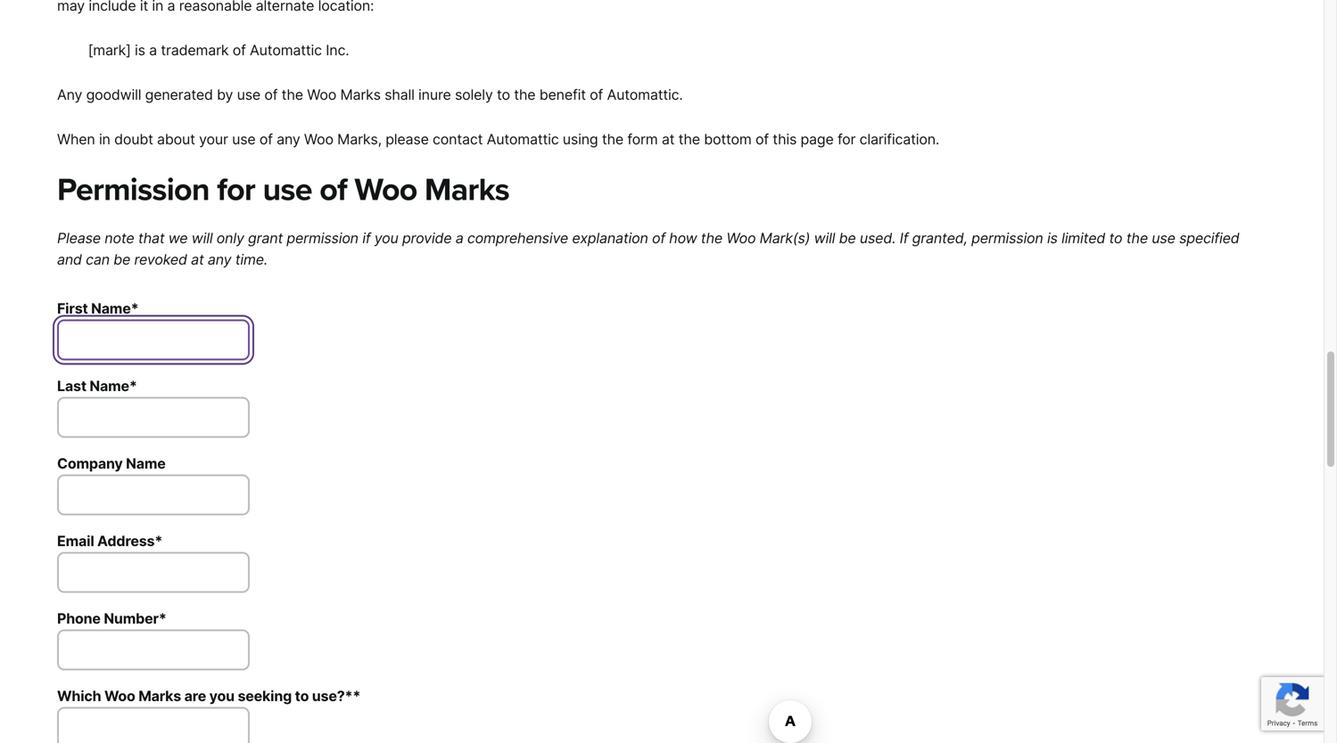 Task type: locate. For each thing, give the bounding box(es) containing it.
is right [mark]
[[135, 41, 145, 59]]

0 vertical spatial to
[[497, 86, 510, 103]]

name right last on the bottom of the page
[[90, 378, 129, 395]]

0 horizontal spatial to
[[295, 688, 309, 705]]

marks,
[[337, 130, 382, 148]]

used.
[[860, 230, 896, 247]]

any goodwill generated by use of the woo marks shall inure solely to the benefit of automattic.
[[57, 86, 683, 103]]

0 horizontal spatial will
[[192, 230, 213, 247]]

1 vertical spatial automattic
[[487, 130, 559, 148]]

woo
[[307, 86, 336, 103], [304, 130, 333, 148], [354, 171, 417, 209], [726, 230, 756, 247], [104, 688, 135, 705]]

None text field
[[57, 320, 250, 361], [57, 630, 250, 671], [57, 708, 250, 744], [57, 320, 250, 361], [57, 630, 250, 671], [57, 708, 250, 744]]

0 vertical spatial marks
[[340, 86, 381, 103]]

any
[[277, 130, 300, 148], [208, 251, 231, 268]]

1 vertical spatial any
[[208, 251, 231, 268]]

will right we
[[192, 230, 213, 247]]

0 vertical spatial any
[[277, 130, 300, 148]]

1 vertical spatial be
[[113, 251, 130, 268]]

and
[[57, 251, 82, 268]]

2 permission from the left
[[971, 230, 1043, 247]]

the left form on the left top
[[602, 130, 624, 148]]

[mark]
[[88, 41, 131, 59]]

2 vertical spatial to
[[295, 688, 309, 705]]

be
[[839, 230, 856, 247], [113, 251, 130, 268]]

of right the your
[[259, 130, 273, 148]]

when
[[57, 130, 95, 148]]

a
[[149, 41, 157, 59], [456, 230, 463, 247]]

form
[[627, 130, 658, 148]]

0 horizontal spatial marks
[[138, 688, 181, 705]]

email address *
[[57, 533, 163, 550]]

doubt
[[114, 130, 153, 148]]

using
[[563, 130, 598, 148]]

0 vertical spatial for
[[837, 130, 856, 148]]

name for first name
[[91, 300, 131, 317]]

which woo marks are you seeking to use?* *
[[57, 688, 361, 705]]

0 horizontal spatial any
[[208, 251, 231, 268]]

marks up please note that we will only grant permission if you provide a comprehensive explanation of how the woo mark(s) will be used.
[[425, 171, 509, 209]]

explanation
[[572, 230, 648, 247]]

1 vertical spatial to
[[1109, 230, 1122, 247]]

marks
[[340, 86, 381, 103], [425, 171, 509, 209], [138, 688, 181, 705]]

be down note
[[113, 251, 130, 268]]

be left used.
[[839, 230, 856, 247]]

permission right granted,
[[971, 230, 1043, 247]]

a right the "provide"
[[456, 230, 463, 247]]

limited
[[1061, 230, 1105, 247]]

permission left if
[[287, 230, 358, 247]]

address
[[97, 533, 155, 550]]

first name *
[[57, 300, 139, 317]]

page
[[801, 130, 834, 148]]

*
[[131, 300, 139, 317], [129, 378, 137, 395], [155, 533, 163, 550], [159, 610, 167, 628], [353, 688, 361, 705]]

at right form on the left top
[[662, 130, 675, 148]]

of right the trademark
[[233, 41, 246, 59]]

you right if
[[374, 230, 398, 247]]

company name
[[57, 455, 166, 473]]

any down only
[[208, 251, 231, 268]]

your
[[199, 130, 228, 148]]

1 horizontal spatial a
[[456, 230, 463, 247]]

0 horizontal spatial a
[[149, 41, 157, 59]]

1 will from the left
[[192, 230, 213, 247]]

you
[[374, 230, 398, 247], [209, 688, 235, 705]]

please
[[57, 230, 101, 247]]

we
[[168, 230, 188, 247]]

is left limited
[[1047, 230, 1058, 247]]

is
[[135, 41, 145, 59], [1047, 230, 1058, 247]]

at
[[662, 130, 675, 148], [191, 251, 204, 268]]

specified
[[1179, 230, 1239, 247]]

of
[[233, 41, 246, 59], [264, 86, 278, 103], [590, 86, 603, 103], [259, 130, 273, 148], [755, 130, 769, 148], [319, 171, 347, 209], [652, 230, 665, 247]]

automattic left inc.
[[250, 41, 322, 59]]

bottom
[[704, 130, 752, 148]]

permission
[[57, 171, 209, 209]]

1 vertical spatial at
[[191, 251, 204, 268]]

1 horizontal spatial to
[[497, 86, 510, 103]]

grant
[[248, 230, 283, 247]]

please note that we will only grant permission if you provide a comprehensive explanation of how the woo mark(s) will be used.
[[57, 230, 900, 247]]

time.
[[235, 251, 268, 268]]

0 horizontal spatial automattic
[[250, 41, 322, 59]]

the
[[282, 86, 303, 103], [514, 86, 536, 103], [602, 130, 624, 148], [678, 130, 700, 148], [701, 230, 723, 247], [1126, 230, 1148, 247]]

0 vertical spatial at
[[662, 130, 675, 148]]

any up permission for use of woo marks
[[277, 130, 300, 148]]

None text field
[[57, 397, 250, 438], [57, 552, 250, 593], [57, 397, 250, 438], [57, 552, 250, 593]]

0 horizontal spatial for
[[217, 171, 255, 209]]

use
[[237, 86, 260, 103], [232, 130, 256, 148], [263, 171, 312, 209], [1152, 230, 1175, 247]]

be inside if granted, permission is limited to the use specified and can be revoked at any time.
[[113, 251, 130, 268]]

1 horizontal spatial permission
[[971, 230, 1043, 247]]

1 horizontal spatial is
[[1047, 230, 1058, 247]]

1 horizontal spatial be
[[839, 230, 856, 247]]

permission
[[287, 230, 358, 247], [971, 230, 1043, 247]]

note
[[105, 230, 134, 247]]

to
[[497, 86, 510, 103], [1109, 230, 1122, 247], [295, 688, 309, 705]]

2 vertical spatial marks
[[138, 688, 181, 705]]

name up company name text field
[[126, 455, 166, 473]]

name
[[91, 300, 131, 317], [90, 378, 129, 395], [126, 455, 166, 473]]

0 vertical spatial is
[[135, 41, 145, 59]]

1 vertical spatial name
[[90, 378, 129, 395]]

clarification.
[[860, 130, 939, 148]]

for
[[837, 130, 856, 148], [217, 171, 255, 209]]

1 horizontal spatial any
[[277, 130, 300, 148]]

a left the trademark
[[149, 41, 157, 59]]

please
[[386, 130, 429, 148]]

automattic left "using"
[[487, 130, 559, 148]]

0 vertical spatial a
[[149, 41, 157, 59]]

0 horizontal spatial at
[[191, 251, 204, 268]]

1 vertical spatial is
[[1047, 230, 1058, 247]]

for up only
[[217, 171, 255, 209]]

* for first name *
[[131, 300, 139, 317]]

0 horizontal spatial you
[[209, 688, 235, 705]]

name right "first"
[[91, 300, 131, 317]]

Company Name text field
[[57, 475, 250, 516]]

1 horizontal spatial for
[[837, 130, 856, 148]]

at right revoked
[[191, 251, 204, 268]]

generated
[[145, 86, 213, 103]]

permission for use of woo marks
[[57, 171, 509, 209]]

any inside if granted, permission is limited to the use specified and can be revoked at any time.
[[208, 251, 231, 268]]

woo left marks,
[[304, 130, 333, 148]]

for right page
[[837, 130, 856, 148]]

use inside if granted, permission is limited to the use specified and can be revoked at any time.
[[1152, 230, 1175, 247]]

1 vertical spatial you
[[209, 688, 235, 705]]

marks left shall
[[340, 86, 381, 103]]

the right how
[[701, 230, 723, 247]]

the right limited
[[1126, 230, 1148, 247]]

you right are
[[209, 688, 235, 705]]

1 horizontal spatial you
[[374, 230, 398, 247]]

use left the specified
[[1152, 230, 1175, 247]]

2 vertical spatial name
[[126, 455, 166, 473]]

how
[[669, 230, 697, 247]]

to right limited
[[1109, 230, 1122, 247]]

use right by
[[237, 86, 260, 103]]

0 horizontal spatial be
[[113, 251, 130, 268]]

to left use?*
[[295, 688, 309, 705]]

0 vertical spatial name
[[91, 300, 131, 317]]

will right mark(s)
[[814, 230, 835, 247]]

marks left are
[[138, 688, 181, 705]]

will
[[192, 230, 213, 247], [814, 230, 835, 247]]

1 vertical spatial marks
[[425, 171, 509, 209]]

1 vertical spatial a
[[456, 230, 463, 247]]

mark(s)
[[760, 230, 810, 247]]

0 horizontal spatial is
[[135, 41, 145, 59]]

benefit
[[539, 86, 586, 103]]

to right solely
[[497, 86, 510, 103]]

0 horizontal spatial permission
[[287, 230, 358, 247]]

last name *
[[57, 378, 137, 395]]

2 will from the left
[[814, 230, 835, 247]]

2 horizontal spatial to
[[1109, 230, 1122, 247]]

is inside if granted, permission is limited to the use specified and can be revoked at any time.
[[1047, 230, 1058, 247]]

1 horizontal spatial will
[[814, 230, 835, 247]]

automattic
[[250, 41, 322, 59], [487, 130, 559, 148]]



Task type: describe. For each thing, give the bounding box(es) containing it.
phone
[[57, 610, 101, 628]]

of right by
[[264, 86, 278, 103]]

contact
[[433, 130, 483, 148]]

seeking
[[238, 688, 292, 705]]

0 vertical spatial you
[[374, 230, 398, 247]]

permission inside if granted, permission is limited to the use specified and can be revoked at any time.
[[971, 230, 1043, 247]]

can
[[86, 251, 110, 268]]

the left bottom
[[678, 130, 700, 148]]

* for last name *
[[129, 378, 137, 395]]

last
[[57, 378, 86, 395]]

1 permission from the left
[[287, 230, 358, 247]]

woo up if
[[354, 171, 417, 209]]

use up grant
[[263, 171, 312, 209]]

revoked
[[134, 251, 187, 268]]

use right the your
[[232, 130, 256, 148]]

by
[[217, 86, 233, 103]]

to inside if granted, permission is limited to the use specified and can be revoked at any time.
[[1109, 230, 1122, 247]]

about
[[157, 130, 195, 148]]

the left benefit
[[514, 86, 536, 103]]

trademark
[[161, 41, 229, 59]]

number
[[104, 610, 159, 628]]

if
[[900, 230, 908, 247]]

1 vertical spatial for
[[217, 171, 255, 209]]

0 vertical spatial automattic
[[250, 41, 322, 59]]

which
[[57, 688, 101, 705]]

only
[[217, 230, 244, 247]]

automattic.
[[607, 86, 683, 103]]

are
[[184, 688, 206, 705]]

that
[[138, 230, 165, 247]]

the inside if granted, permission is limited to the use specified and can be revoked at any time.
[[1126, 230, 1148, 247]]

woo right the which
[[104, 688, 135, 705]]

* for phone number *
[[159, 610, 167, 628]]

shall
[[385, 86, 415, 103]]

when in doubt about your use of any woo marks, please contact automattic using the form at the bottom of this page for clarification.
[[57, 130, 939, 148]]

* for email address *
[[155, 533, 163, 550]]

if granted, permission is limited to the use specified and can be revoked at any time.
[[57, 230, 1239, 268]]

in
[[99, 130, 110, 148]]

company
[[57, 455, 123, 473]]

of right benefit
[[590, 86, 603, 103]]

name for last name
[[90, 378, 129, 395]]

goodwill
[[86, 86, 141, 103]]

1 horizontal spatial marks
[[340, 86, 381, 103]]

of left this
[[755, 130, 769, 148]]

granted,
[[912, 230, 968, 247]]

provide
[[402, 230, 452, 247]]

inc.
[[326, 41, 349, 59]]

the right by
[[282, 86, 303, 103]]

this
[[773, 130, 797, 148]]

if
[[362, 230, 371, 247]]

any
[[57, 86, 82, 103]]

0 vertical spatial be
[[839, 230, 856, 247]]

woo left mark(s)
[[726, 230, 756, 247]]

1 horizontal spatial automattic
[[487, 130, 559, 148]]

inure
[[418, 86, 451, 103]]

woo down inc.
[[307, 86, 336, 103]]

phone number *
[[57, 610, 167, 628]]

of down marks,
[[319, 171, 347, 209]]

[mark] is a trademark of automattic inc.
[[57, 41, 349, 59]]

1 horizontal spatial at
[[662, 130, 675, 148]]

of left how
[[652, 230, 665, 247]]

comprehensive
[[467, 230, 568, 247]]

first
[[57, 300, 88, 317]]

email
[[57, 533, 94, 550]]

2 horizontal spatial marks
[[425, 171, 509, 209]]

solely
[[455, 86, 493, 103]]

use?*
[[312, 688, 353, 705]]

at inside if granted, permission is limited to the use specified and can be revoked at any time.
[[191, 251, 204, 268]]



Task type: vqa. For each thing, say whether or not it's contained in the screenshot.
The Be to the right
yes



